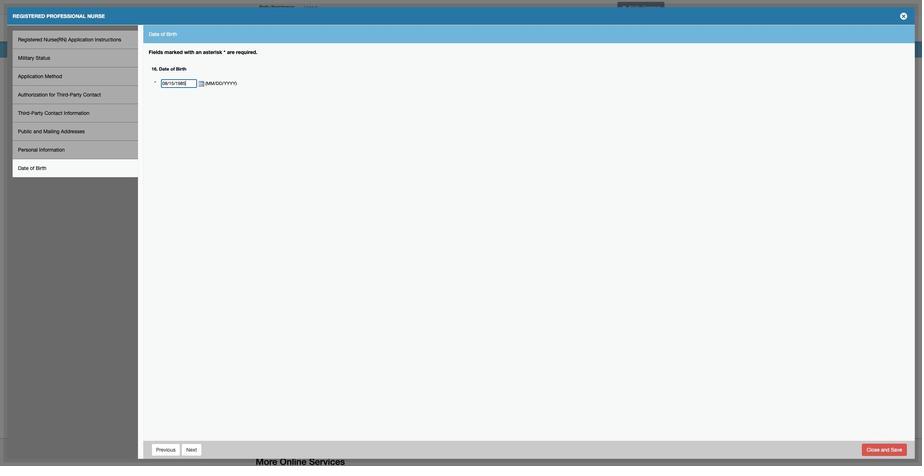 Task type: locate. For each thing, give the bounding box(es) containing it.
shopping cart image
[[622, 5, 626, 9]]

None button
[[151, 444, 180, 456], [182, 444, 202, 456], [862, 444, 907, 456], [151, 444, 180, 456], [182, 444, 202, 456], [862, 444, 907, 456]]

None text field
[[161, 79, 197, 88]]

None image field
[[197, 81, 204, 87]]



Task type: describe. For each thing, give the bounding box(es) containing it.
close window image
[[898, 10, 910, 22]]

illinois department of financial and professional regulation image
[[256, 16, 420, 39]]



